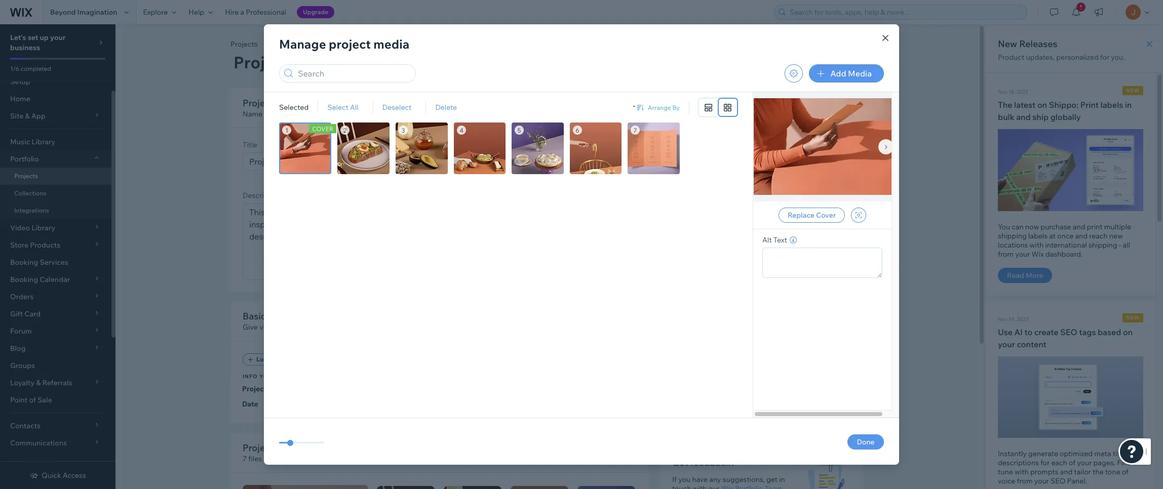 Task type: describe. For each thing, give the bounding box(es) containing it.
select
[[327, 103, 349, 112]]

collections for collections group this project into one or more collections
[[672, 143, 721, 155]]

got
[[672, 457, 688, 469]]

labels inside you can now purchase and print multiple shipping labels at once and reach new locations with international shipping - all from your wix dashboard.
[[1028, 231, 1048, 240]]

your left the
[[1077, 459, 1092, 468]]

done
[[857, 438, 875, 447]]

team.
[[768, 396, 787, 405]]

project inside the project info name this project and describe it to your visitors.
[[278, 109, 301, 119]]

nov 18, 2023
[[998, 89, 1028, 95]]

manage button
[[824, 186, 851, 195]]

use ai to create seo tags based on your content
[[998, 327, 1133, 349]]

up
[[40, 33, 49, 42]]

with inside instantly generate optimized meta titles and descriptions for each of your pages. fine- tune with prompts and tailor the tone of voice from your seo panel.
[[1015, 468, 1029, 477]]

info
[[243, 373, 258, 380]]

this inside collections group this project into one or more collections
[[695, 155, 707, 164]]

add media button
[[809, 64, 884, 83]]

get phone support or start a live chat with our customer care team.
[[672, 387, 787, 405]]

professional
[[246, 8, 286, 17]]

2
[[343, 126, 347, 134]]

beyond
[[50, 8, 76, 17]]

project inside the project info name this project and describe it to your visitors.
[[243, 97, 274, 109]]

panel.
[[1067, 477, 1087, 486]]

support
[[709, 387, 735, 396]]

date
[[242, 400, 258, 409]]

2023 for ai
[[1017, 316, 1028, 323]]

2 vertical spatial title
[[243, 140, 257, 149]]

project down projects button
[[234, 52, 290, 72]]

or inside get phone support or start a live chat with our customer care team.
[[737, 387, 744, 396]]

upgrade button
[[297, 6, 334, 18]]

location
[[256, 356, 282, 363]]

from inside instantly generate optimized meta titles and descriptions for each of your pages. fine- tune with prompts and tailor the tone of voice from your seo panel.
[[1017, 477, 1033, 486]]

Alt Text text field
[[763, 248, 882, 278]]

0 vertical spatial for
[[1100, 53, 1110, 62]]

tailor
[[1074, 468, 1091, 477]]

get
[[672, 387, 685, 396]]

updates,
[[1026, 53, 1055, 62]]

basic info give visitors a quick overview of this project.
[[243, 311, 388, 332]]

4
[[460, 126, 464, 134]]

with inside get phone support or start a live chat with our customer care team.
[[688, 396, 703, 405]]

arrange by button
[[636, 103, 680, 112]]

product updates, personalized for you.
[[998, 53, 1125, 62]]

hide this project
[[672, 101, 735, 111]]

nov for the
[[998, 89, 1008, 95]]

releases
[[1019, 38, 1058, 50]]

your inside use ai to create seo tags based on your content
[[998, 339, 1015, 349]]

Search for tools, apps, help & more... field
[[787, 5, 1024, 19]]

selected
[[279, 103, 309, 112]]

1 horizontal spatial media
[[374, 36, 410, 52]]

of inside sidebar element
[[29, 396, 36, 405]]

your down generate
[[1034, 477, 1049, 486]]

read more
[[1007, 271, 1043, 280]]

collections group this project into one or more collections
[[672, 143, 825, 164]]

by
[[673, 104, 680, 111]]

and right once
[[1075, 231, 1088, 240]]

one
[[748, 155, 761, 164]]

meta
[[1095, 449, 1111, 459]]

the
[[1093, 468, 1104, 477]]

ship
[[1033, 112, 1049, 122]]

1 horizontal spatial shipping
[[1089, 240, 1117, 250]]

manage for manage project media
[[279, 36, 326, 52]]

text
[[774, 236, 787, 245]]

quick access button
[[30, 471, 86, 480]]

- inside you can now purchase and print multiple shipping labels at once and reach new locations with international shipping - all from your wix dashboard.
[[1119, 240, 1121, 250]]

portfolio
[[10, 155, 39, 164]]

project inside button
[[279, 40, 303, 49]]

gallery media management grid
[[279, 123, 738, 405]]

let's
[[10, 33, 26, 42]]

add media
[[830, 68, 872, 79]]

setup link
[[0, 73, 111, 90]]

or inside collections group this project into one or more collections
[[762, 155, 769, 164]]

upgrade
[[303, 8, 328, 16]]

access
[[63, 471, 86, 480]]

instantly generate optimized meta titles and descriptions for each of your pages. fine- tune with prompts and tailor the tone of voice from your seo panel.
[[998, 449, 1144, 486]]

help
[[189, 8, 204, 17]]

you can now purchase and print multiple shipping labels at once and reach new locations with international shipping - all from your wix dashboard.
[[998, 222, 1131, 259]]

added
[[284, 373, 306, 380]]

manage project media
[[279, 36, 410, 52]]

your inside the project info name this project and describe it to your visitors.
[[362, 109, 377, 119]]

customer
[[717, 396, 750, 405]]

all
[[1123, 240, 1130, 250]]

use
[[998, 327, 1013, 337]]

create
[[1034, 327, 1059, 337]]

point of sale link
[[0, 392, 111, 409]]

booking services
[[10, 258, 68, 267]]

if
[[672, 475, 677, 484]]

generate
[[1028, 449, 1058, 459]]

the latest on shippo: print labels in bulk and ship globally
[[998, 100, 1132, 122]]

music library
[[10, 137, 55, 146]]

new
[[1109, 231, 1123, 240]]

Title field
[[246, 153, 632, 170]]

your inside let's set up your business
[[50, 33, 66, 42]]

on inside use ai to create seo tags based on your content
[[1123, 327, 1133, 337]]

media inside project media 7 files
[[276, 442, 302, 454]]

visitors.
[[378, 109, 404, 119]]

now
[[1025, 222, 1039, 231]]

beyond imagination
[[50, 8, 117, 17]]

this inside the project info name this project and describe it to your visitors.
[[264, 109, 276, 119]]

music
[[10, 137, 30, 146]]

project-title field
[[682, 299, 847, 314]]

projects button
[[225, 36, 263, 52]]

any
[[709, 475, 721, 484]]

point of sale
[[10, 396, 52, 405]]

project right hide
[[708, 101, 735, 111]]

quick
[[42, 471, 61, 480]]

product
[[998, 53, 1025, 62]]

and inside the project info name this project and describe it to your visitors.
[[303, 109, 315, 119]]

in for if you have any suggestions, get in touch with our
[[779, 475, 785, 484]]

project type
[[242, 385, 285, 394]]

groups link
[[0, 357, 111, 374]]

and right titles
[[1131, 449, 1144, 459]]

deselect
[[382, 103, 412, 112]]

can
[[1012, 222, 1024, 231]]

from inside you can now purchase and print multiple shipping labels at once and reach new locations with international shipping - all from your wix dashboard.
[[998, 250, 1014, 259]]

print
[[1081, 100, 1099, 110]]

project inside project media 7 files
[[243, 442, 274, 454]]

project inside collections group this project into one or more collections
[[709, 155, 732, 164]]

0 vertical spatial -
[[633, 101, 636, 110]]

seo inside instantly generate optimized meta titles and descriptions for each of your pages. fine- tune with prompts and tailor the tone of voice from your seo panel.
[[1051, 477, 1066, 486]]

reach
[[1089, 231, 1108, 240]]

3
[[402, 126, 405, 134]]

Search field
[[295, 65, 412, 82]]

info for project info
[[276, 97, 292, 109]]

phone
[[686, 387, 707, 396]]

tone
[[1105, 468, 1120, 477]]

collections for collections
[[14, 189, 46, 197]]

have
[[692, 475, 708, 484]]

our for have
[[709, 484, 720, 489]]

add
[[830, 68, 846, 79]]

manage for manage
[[824, 186, 851, 195]]

0 horizontal spatial shipping
[[998, 231, 1027, 240]]

locations
[[998, 240, 1028, 250]]



Task type: locate. For each thing, give the bounding box(es) containing it.
in for the latest on shippo: print labels in bulk and ship globally
[[1125, 100, 1132, 110]]

hire a professional link
[[219, 0, 292, 24]]

title down upgrade button
[[304, 40, 319, 49]]

with right chat
[[688, 396, 703, 405]]

info inside basic info give visitors a quick overview of this project.
[[268, 311, 284, 322]]

or left the start at the right
[[737, 387, 744, 396]]

read more link
[[998, 268, 1053, 283]]

0 horizontal spatial from
[[998, 250, 1014, 259]]

menu
[[279, 98, 462, 117]]

info inside the project info name this project and describe it to your visitors.
[[276, 97, 292, 109]]

0 horizontal spatial media
[[276, 442, 302, 454]]

projects
[[231, 40, 258, 49], [14, 172, 38, 180]]

live
[[768, 387, 779, 396]]

labels
[[1101, 100, 1123, 110], [1028, 231, 1048, 240]]

5
[[518, 126, 521, 134]]

sale
[[38, 396, 52, 405]]

replace
[[788, 211, 815, 220]]

1 horizontal spatial collections
[[672, 143, 721, 155]]

project title down project title button
[[234, 52, 328, 72]]

7 down arrange by button
[[634, 126, 637, 134]]

in
[[1125, 100, 1132, 110], [779, 475, 785, 484]]

hire a professional
[[225, 8, 286, 17]]

contact support link
[[672, 411, 793, 424]]

1 vertical spatial 7
[[243, 454, 247, 464]]

1 horizontal spatial labels
[[1101, 100, 1123, 110]]

care
[[751, 396, 767, 405]]

for inside instantly generate optimized meta titles and descriptions for each of your pages. fine- tune with prompts and tailor the tone of voice from your seo panel.
[[1041, 459, 1050, 468]]

0 horizontal spatial on
[[1038, 100, 1047, 110]]

arrange
[[648, 104, 671, 111]]

1 new from the top
[[1126, 87, 1140, 94]]

project down info
[[242, 385, 267, 394]]

bulk
[[998, 112, 1015, 122]]

1 vertical spatial seo
[[1051, 477, 1066, 486]]

on right the based
[[1123, 327, 1133, 337]]

- left all
[[1119, 240, 1121, 250]]

manage down upgrade button
[[279, 36, 326, 52]]

our up contact support
[[704, 396, 715, 405]]

wix
[[1032, 250, 1044, 259]]

setup
[[10, 77, 30, 86]]

project up search field
[[329, 36, 371, 52]]

your right all
[[362, 109, 377, 119]]

1 vertical spatial from
[[1017, 477, 1033, 486]]

1 horizontal spatial cover
[[816, 211, 836, 220]]

7 inside gallery media management grid
[[634, 126, 637, 134]]

1 vertical spatial 2023
[[1017, 316, 1028, 323]]

cover inside "button"
[[816, 211, 836, 220]]

0 vertical spatial 7
[[634, 126, 637, 134]]

1 vertical spatial media
[[276, 442, 302, 454]]

projects down portfolio
[[14, 172, 38, 180]]

7 left files on the bottom
[[243, 454, 247, 464]]

you
[[679, 475, 691, 484]]

2023 right 18,
[[1017, 89, 1028, 95]]

1 vertical spatial for
[[1041, 459, 1050, 468]]

and left tailor
[[1060, 468, 1073, 477]]

optimized
[[1060, 449, 1093, 459]]

1 horizontal spatial a
[[285, 323, 289, 332]]

1 vertical spatial on
[[1123, 327, 1133, 337]]

1 horizontal spatial in
[[1125, 100, 1132, 110]]

from
[[998, 250, 1014, 259], [1017, 477, 1033, 486]]

0 vertical spatial project title
[[279, 40, 319, 49]]

with left at
[[1030, 240, 1044, 250]]

7 inside project media 7 files
[[243, 454, 247, 464]]

with right you
[[693, 484, 707, 489]]

integrations link
[[0, 202, 111, 219]]

0 vertical spatial from
[[998, 250, 1014, 259]]

to right "ai"
[[1025, 327, 1033, 337]]

1 horizontal spatial -
[[1119, 240, 1121, 250]]

1 vertical spatial collections
[[14, 189, 46, 197]]

0 vertical spatial to
[[353, 109, 360, 119]]

0 vertical spatial labels
[[1101, 100, 1123, 110]]

imagination
[[77, 8, 117, 17]]

you.
[[1111, 53, 1125, 62]]

fine-
[[1117, 459, 1134, 468]]

labels right print
[[1101, 100, 1123, 110]]

touch
[[672, 484, 691, 489]]

of right each
[[1069, 459, 1076, 468]]

more
[[1026, 271, 1043, 280]]

Manage checkbox
[[672, 186, 851, 198]]

booking services link
[[0, 254, 111, 271]]

quick
[[290, 323, 308, 332]]

point
[[10, 396, 28, 405]]

of right overview
[[341, 323, 348, 332]]

18,
[[1009, 89, 1016, 95]]

a left live
[[762, 387, 766, 396]]

0 vertical spatial seo
[[1060, 327, 1077, 337]]

the
[[998, 100, 1013, 110]]

a inside basic info give visitors a quick overview of this project.
[[285, 323, 289, 332]]

collections inside sidebar element
[[14, 189, 46, 197]]

info for basic info
[[268, 311, 284, 322]]

of inside basic info give visitors a quick overview of this project.
[[341, 323, 348, 332]]

0 horizontal spatial collections
[[14, 189, 46, 197]]

and down latest
[[1016, 112, 1031, 122]]

it
[[347, 109, 352, 119]]

collections
[[790, 155, 825, 164]]

on up "ship"
[[1038, 100, 1047, 110]]

project
[[279, 40, 303, 49], [234, 52, 290, 72], [243, 97, 274, 109], [242, 385, 267, 394], [243, 442, 274, 454]]

a right "hire"
[[240, 8, 244, 17]]

1 vertical spatial info
[[268, 311, 284, 322]]

0 horizontal spatial in
[[779, 475, 785, 484]]

from up 'read' at right
[[998, 250, 1014, 259]]

project left into at right
[[709, 155, 732, 164]]

project up name
[[243, 97, 274, 109]]

prompts
[[1030, 468, 1059, 477]]

this right hide
[[692, 101, 706, 111]]

for left 'you.' on the top of the page
[[1100, 53, 1110, 62]]

and
[[303, 109, 315, 119], [1016, 112, 1031, 122], [1073, 222, 1085, 231], [1075, 231, 1088, 240], [1131, 449, 1144, 459], [1060, 468, 1073, 477]]

your left wix
[[1015, 250, 1030, 259]]

0 vertical spatial media
[[374, 36, 410, 52]]

in right get
[[779, 475, 785, 484]]

and left describe
[[303, 109, 315, 119]]

your inside you can now purchase and print multiple shipping labels at once and reach new locations with international shipping - all from your wix dashboard.
[[1015, 250, 1030, 259]]

info up 1
[[276, 97, 292, 109]]

0 vertical spatial title
[[304, 40, 319, 49]]

seo down each
[[1051, 477, 1066, 486]]

0 horizontal spatial a
[[240, 8, 244, 17]]

new
[[1126, 87, 1140, 94], [1126, 314, 1140, 321]]

0 horizontal spatial labels
[[1028, 231, 1048, 240]]

for left each
[[1041, 459, 1050, 468]]

sidebar element
[[0, 24, 116, 489]]

files
[[248, 454, 262, 464]]

2 new from the top
[[1126, 314, 1140, 321]]

1 horizontal spatial manage
[[824, 186, 851, 195]]

2 vertical spatial a
[[762, 387, 766, 396]]

get
[[767, 475, 778, 484]]

help button
[[183, 0, 219, 24]]

of right tone
[[1122, 468, 1129, 477]]

in right print
[[1125, 100, 1132, 110]]

1 2023 from the top
[[1017, 89, 1028, 95]]

1 vertical spatial -
[[1119, 240, 1121, 250]]

0 horizontal spatial -
[[633, 101, 636, 110]]

in inside the latest on shippo: print labels in bulk and ship globally
[[1125, 100, 1132, 110]]

0 vertical spatial on
[[1038, 100, 1047, 110]]

2023 right the 14,
[[1017, 316, 1028, 323]]

2 nov from the top
[[998, 316, 1008, 323]]

this left project.
[[349, 323, 361, 332]]

replace cover button
[[779, 208, 845, 223]]

quick access
[[42, 471, 86, 480]]

latest
[[1014, 100, 1036, 110]]

0 vertical spatial in
[[1125, 100, 1132, 110]]

projects for projects button
[[231, 40, 258, 49]]

1 vertical spatial project title
[[234, 52, 328, 72]]

on
[[1038, 100, 1047, 110], [1123, 327, 1133, 337]]

our for support
[[704, 396, 715, 405]]

and inside the latest on shippo: print labels in bulk and ship globally
[[1016, 112, 1031, 122]]

0 vertical spatial projects
[[231, 40, 258, 49]]

project title down upgrade button
[[279, 40, 319, 49]]

library
[[32, 137, 55, 146]]

from right voice
[[1017, 477, 1033, 486]]

1 horizontal spatial for
[[1100, 53, 1110, 62]]

2 horizontal spatial a
[[762, 387, 766, 396]]

with right tune
[[1015, 468, 1029, 477]]

project title button
[[274, 36, 324, 52]]

our inside get phone support or start a live chat with our customer care team.
[[704, 396, 715, 405]]

projects for the projects link
[[14, 172, 38, 180]]

2 2023 from the top
[[1017, 316, 1028, 323]]

nov left 18,
[[998, 89, 1008, 95]]

delete
[[435, 103, 457, 112]]

1 vertical spatial projects
[[14, 172, 38, 180]]

cover inside gallery media management grid
[[312, 125, 333, 133]]

6
[[576, 126, 579, 134]]

shipping
[[998, 231, 1027, 240], [1089, 240, 1117, 250]]

0 horizontal spatial for
[[1041, 459, 1050, 468]]

our right have
[[709, 484, 720, 489]]

0 vertical spatial cover
[[312, 125, 333, 133]]

7
[[634, 126, 637, 134], [243, 454, 247, 464]]

projects inside projects button
[[231, 40, 258, 49]]

seo left tags
[[1060, 327, 1077, 337]]

0 vertical spatial manage
[[279, 36, 326, 52]]

1 vertical spatial new
[[1126, 314, 1140, 321]]

and left print
[[1073, 222, 1085, 231]]

manage inside option
[[824, 186, 851, 195]]

to
[[353, 109, 360, 119], [1025, 327, 1033, 337]]

project up 1
[[278, 109, 301, 119]]

0 horizontal spatial 7
[[243, 454, 247, 464]]

tune
[[998, 468, 1013, 477]]

collections inside collections group this project into one or more collections
[[672, 143, 721, 155]]

0 vertical spatial a
[[240, 8, 244, 17]]

1 vertical spatial nov
[[998, 316, 1008, 323]]

this inside basic info give visitors a quick overview of this project.
[[349, 323, 361, 332]]

1 vertical spatial our
[[709, 484, 720, 489]]

1 horizontal spatial to
[[1025, 327, 1033, 337]]

0 horizontal spatial manage
[[279, 36, 326, 52]]

your right "up"
[[50, 33, 66, 42]]

on inside the latest on shippo: print labels in bulk and ship globally
[[1038, 100, 1047, 110]]

replace cover
[[788, 211, 836, 220]]

1 vertical spatial a
[[285, 323, 289, 332]]

give
[[243, 323, 258, 332]]

music library link
[[0, 133, 111, 150]]

globally
[[1051, 112, 1081, 122]]

1 horizontal spatial 7
[[634, 126, 637, 134]]

a
[[240, 8, 244, 17], [285, 323, 289, 332], [762, 387, 766, 396]]

1 vertical spatial in
[[779, 475, 785, 484]]

1 horizontal spatial on
[[1123, 327, 1133, 337]]

collections
[[672, 143, 721, 155], [14, 189, 46, 197]]

each
[[1052, 459, 1067, 468]]

start
[[745, 387, 761, 396]]

0 vertical spatial new
[[1126, 87, 1140, 94]]

with
[[1030, 240, 1044, 250], [688, 396, 703, 405], [1015, 468, 1029, 477], [693, 484, 707, 489]]

1 horizontal spatial from
[[1017, 477, 1033, 486]]

visitors
[[259, 323, 283, 332]]

0 vertical spatial our
[[704, 396, 715, 405]]

- left arrange in the right top of the page
[[633, 101, 636, 110]]

dashboard.
[[1046, 250, 1083, 259]]

1 vertical spatial labels
[[1028, 231, 1048, 240]]

1 nov from the top
[[998, 89, 1008, 95]]

1 horizontal spatial projects
[[231, 40, 258, 49]]

menu containing selected
[[279, 98, 462, 117]]

our inside 'if you have any suggestions, get in touch with our'
[[709, 484, 720, 489]]

Description text field
[[243, 204, 635, 280]]

your
[[50, 33, 66, 42], [362, 109, 377, 119], [1015, 250, 1030, 259], [998, 339, 1015, 349], [1077, 459, 1092, 468], [1034, 477, 1049, 486]]

to inside the project info name this project and describe it to your visitors.
[[353, 109, 360, 119]]

1 vertical spatial manage
[[824, 186, 851, 195]]

collections up integrations
[[14, 189, 46, 197]]

nov for use
[[998, 316, 1008, 323]]

new for the latest on shippo: print labels in bulk and ship globally
[[1126, 87, 1140, 94]]

1 vertical spatial title
[[293, 52, 328, 72]]

this right group
[[695, 155, 707, 164]]

cover right replace
[[816, 211, 836, 220]]

or right one at right top
[[762, 155, 769, 164]]

at
[[1049, 231, 1056, 240]]

title inside button
[[304, 40, 319, 49]]

labels left at
[[1028, 231, 1048, 240]]

to right it
[[353, 109, 360, 119]]

our
[[704, 396, 715, 405], [709, 484, 720, 489]]

collections up group
[[672, 143, 721, 155]]

home link
[[0, 90, 111, 107]]

1 vertical spatial cover
[[816, 211, 836, 220]]

this right name
[[264, 109, 276, 119]]

with inside you can now purchase and print multiple shipping labels at once and reach new locations with international shipping - all from your wix dashboard.
[[1030, 240, 1044, 250]]

set
[[28, 33, 38, 42]]

nov left the 14,
[[998, 316, 1008, 323]]

1 vertical spatial to
[[1025, 327, 1033, 337]]

your down use
[[998, 339, 1015, 349]]

0 horizontal spatial or
[[737, 387, 744, 396]]

0 horizontal spatial to
[[353, 109, 360, 119]]

0 horizontal spatial cover
[[312, 125, 333, 133]]

more
[[771, 155, 788, 164]]

labels inside the latest on shippo: print labels in bulk and ship globally
[[1101, 100, 1123, 110]]

project down "professional" at the top of the page
[[279, 40, 303, 49]]

1 horizontal spatial or
[[762, 155, 769, 164]]

0 vertical spatial or
[[762, 155, 769, 164]]

to inside use ai to create seo tags based on your content
[[1025, 327, 1033, 337]]

project up files on the bottom
[[243, 442, 274, 454]]

0 vertical spatial info
[[276, 97, 292, 109]]

location button
[[243, 354, 288, 366]]

title
[[304, 40, 319, 49], [293, 52, 328, 72], [243, 140, 257, 149]]

nov
[[998, 89, 1008, 95], [998, 316, 1008, 323]]

manage up the replace cover "button"
[[824, 186, 851, 195]]

new for use ai to create seo tags based on your content
[[1126, 314, 1140, 321]]

title down name
[[243, 140, 257, 149]]

descriptions
[[998, 459, 1039, 468]]

all
[[350, 103, 359, 112]]

seo
[[1060, 327, 1077, 337], [1051, 477, 1066, 486]]

0 horizontal spatial projects
[[14, 172, 38, 180]]

cover down describe
[[312, 125, 333, 133]]

seo inside use ai to create seo tags based on your content
[[1060, 327, 1077, 337]]

project media 7 files
[[243, 442, 302, 464]]

of left sale
[[29, 396, 36, 405]]

in inside 'if you have any suggestions, get in touch with our'
[[779, 475, 785, 484]]

name
[[243, 109, 262, 119]]

nov 14, 2023
[[998, 316, 1028, 323]]

with inside 'if you have any suggestions, get in touch with our'
[[693, 484, 707, 489]]

group
[[672, 155, 693, 164]]

project title inside project title button
[[279, 40, 319, 49]]

a left quick
[[285, 323, 289, 332]]

2023 for latest
[[1017, 89, 1028, 95]]

projects inside the projects link
[[14, 172, 38, 180]]

deselect button
[[382, 103, 412, 112]]

title down project title button
[[293, 52, 328, 72]]

automations
[[10, 456, 53, 465]]

info up visitors
[[268, 311, 284, 322]]

0 vertical spatial 2023
[[1017, 89, 1028, 95]]

0 vertical spatial collections
[[672, 143, 721, 155]]

1 vertical spatial or
[[737, 387, 744, 396]]

0 vertical spatial nov
[[998, 89, 1008, 95]]

integrations
[[14, 207, 49, 214]]

projects down the hire a professional
[[231, 40, 258, 49]]

a inside get phone support or start a live chat with our customer care team.
[[762, 387, 766, 396]]



